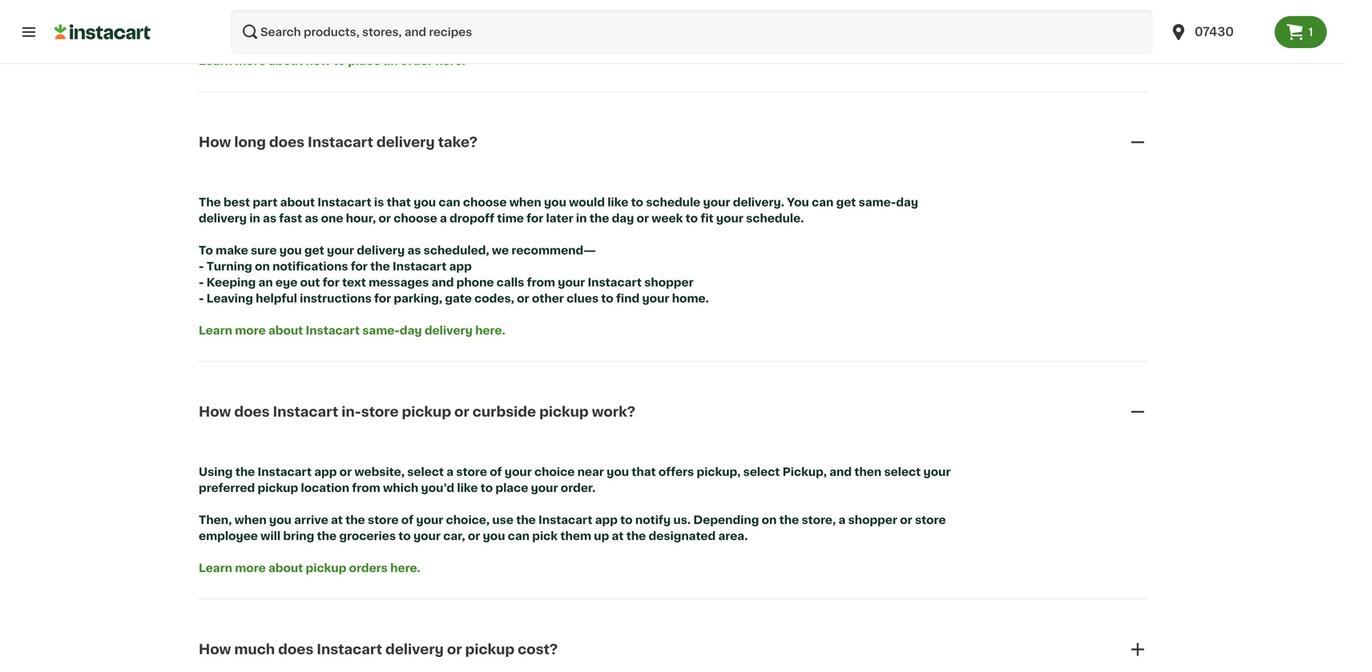 Task type: vqa. For each thing, say whether or not it's contained in the screenshot.
Then,
yes



Task type: locate. For each thing, give the bounding box(es) containing it.
you up notifications at the left top of the page
[[280, 245, 302, 256]]

0 vertical spatial does
[[269, 136, 305, 149]]

1 horizontal spatial at
[[612, 531, 624, 542]]

place up the 'use' at the left of the page
[[496, 482, 529, 494]]

delivery inside how long does instacart delivery take? dropdown button
[[377, 136, 435, 149]]

0 vertical spatial app
[[449, 261, 472, 272]]

0 horizontal spatial and
[[432, 277, 454, 288]]

2 horizontal spatial as
[[408, 245, 421, 256]]

at right up at left
[[612, 531, 624, 542]]

0 vertical spatial when
[[510, 197, 542, 208]]

app down scheduled,
[[449, 261, 472, 272]]

0 vertical spatial get
[[837, 197, 857, 208]]

clues
[[567, 293, 599, 304]]

0 vertical spatial more
[[235, 55, 266, 67]]

place
[[348, 55, 381, 67], [496, 482, 529, 494]]

0 horizontal spatial same-
[[363, 325, 400, 336]]

how does instacart in-store pickup or curbside pickup work? button
[[199, 383, 1148, 441]]

shopper
[[645, 277, 694, 288], [849, 515, 898, 526]]

0 horizontal spatial day
[[400, 325, 422, 336]]

to left find
[[601, 293, 614, 304]]

like right 'you'd' on the left of the page
[[457, 482, 478, 494]]

1 vertical spatial that
[[632, 466, 656, 478]]

3 learn from the top
[[199, 563, 232, 574]]

about up fast at the left top of page
[[280, 197, 315, 208]]

in down the part
[[249, 213, 260, 224]]

how left long
[[199, 136, 231, 149]]

1 horizontal spatial an
[[384, 55, 398, 67]]

as inside to make sure you get your delivery as scheduled, we recommend— - turning on notifications for the instacart app - keeping an eye out for text messages and phone calls from your instacart shopper - leaving helpful instructions for parking, gate codes, or other clues to find your home.
[[408, 245, 421, 256]]

0 horizontal spatial place
[[348, 55, 381, 67]]

you down the 'use' at the left of the page
[[483, 531, 505, 542]]

here. right order
[[436, 55, 466, 67]]

that right is
[[387, 197, 411, 208]]

the
[[590, 213, 610, 224], [370, 261, 390, 272], [235, 466, 255, 478], [346, 515, 365, 526], [516, 515, 536, 526], [780, 515, 799, 526], [317, 531, 337, 542], [627, 531, 646, 542]]

1 vertical spatial an
[[259, 277, 273, 288]]

select right "then"
[[885, 466, 921, 478]]

1 horizontal spatial from
[[527, 277, 556, 288]]

from up other
[[527, 277, 556, 288]]

of inside using the instacart app or website, select a store of your choice near you that offers pickup, select pickup, and then select your preferred pickup location from which you'd like to place your order.
[[490, 466, 502, 478]]

0 horizontal spatial that
[[387, 197, 411, 208]]

same- right 'you'
[[859, 197, 897, 208]]

3 - from the top
[[199, 293, 204, 304]]

in
[[249, 213, 260, 224], [576, 213, 587, 224]]

0 horizontal spatial on
[[255, 261, 270, 272]]

and left "then"
[[830, 466, 852, 478]]

that left offers
[[632, 466, 656, 478]]

2 horizontal spatial day
[[897, 197, 919, 208]]

0 vertical spatial place
[[348, 55, 381, 67]]

from
[[527, 277, 556, 288], [352, 482, 381, 494]]

the left store,
[[780, 515, 799, 526]]

get inside the best part about instacart is that you can choose when you would like to schedule your delivery. you can get same-day delivery in as fast as one hour, or choose a dropoff time for later in the day or week to fit your schedule.
[[837, 197, 857, 208]]

1 vertical spatial on
[[762, 515, 777, 526]]

you right near
[[607, 466, 629, 478]]

of
[[490, 466, 502, 478], [401, 515, 414, 526]]

from down website,
[[352, 482, 381, 494]]

1 vertical spatial learn
[[199, 325, 232, 336]]

for down messages
[[374, 293, 391, 304]]

1 vertical spatial of
[[401, 515, 414, 526]]

0 vertical spatial -
[[199, 261, 204, 272]]

how left the "much" on the left bottom of page
[[199, 643, 231, 657]]

delivery
[[377, 136, 435, 149], [199, 213, 247, 224], [357, 245, 405, 256], [425, 325, 473, 336], [386, 643, 444, 657]]

0 horizontal spatial of
[[401, 515, 414, 526]]

you inside using the instacart app or website, select a store of your choice near you that offers pickup, select pickup, and then select your preferred pickup location from which you'd like to place your order.
[[607, 466, 629, 478]]

how up using
[[199, 405, 231, 419]]

to right how
[[333, 55, 346, 67]]

us.
[[674, 515, 691, 526]]

same-
[[859, 197, 897, 208], [363, 325, 400, 336]]

depending
[[694, 515, 759, 526]]

how much does instacart delivery or pickup cost?
[[199, 643, 558, 657]]

1 horizontal spatial on
[[762, 515, 777, 526]]

2 more from the top
[[235, 325, 266, 336]]

- left keeping
[[199, 277, 204, 288]]

0 vertical spatial a
[[440, 213, 447, 224]]

for inside the best part about instacart is that you can choose when you would like to schedule your delivery. you can get same-day delivery in as fast as one hour, or choose a dropoff time for later in the day or week to fit your schedule.
[[527, 213, 544, 224]]

or
[[379, 213, 391, 224], [637, 213, 649, 224], [517, 293, 530, 304], [455, 405, 470, 419], [340, 466, 352, 478], [901, 515, 913, 526], [468, 531, 480, 542], [447, 643, 462, 657]]

your right find
[[643, 293, 670, 304]]

here. down codes, at the left top of the page
[[475, 325, 506, 336]]

how long does instacart delivery take? button
[[199, 114, 1148, 171]]

Search field
[[231, 10, 1154, 55]]

same- down parking,
[[363, 325, 400, 336]]

as left one
[[305, 213, 319, 224]]

a inside using the instacart app or website, select a store of your choice near you that offers pickup, select pickup, and then select your preferred pickup location from which you'd like to place your order.
[[447, 466, 454, 478]]

an
[[384, 55, 398, 67], [259, 277, 273, 288]]

how does instacart in-store pickup or curbside pickup work?
[[199, 405, 636, 419]]

0 vertical spatial of
[[490, 466, 502, 478]]

2 horizontal spatial select
[[885, 466, 921, 478]]

app inside then, when you arrive at the store of your choice, use the instacart app to notify us. depending on the store, a shopper or store employee will bring the groceries to your car, or you can pick them up at the designated area.
[[595, 515, 618, 526]]

1 vertical spatial get
[[305, 245, 324, 256]]

delivery inside the best part about instacart is that you can choose when you would like to schedule your delivery. you can get same-day delivery in as fast as one hour, or choose a dropoff time for later in the day or week to fit your schedule.
[[199, 213, 247, 224]]

1 horizontal spatial place
[[496, 482, 529, 494]]

about left how
[[269, 55, 303, 67]]

your up clues
[[558, 277, 585, 288]]

1 how from the top
[[199, 136, 231, 149]]

to inside using the instacart app or website, select a store of your choice near you that offers pickup, select pickup, and then select your preferred pickup location from which you'd like to place your order.
[[481, 482, 493, 494]]

0 horizontal spatial select
[[407, 466, 444, 478]]

hour,
[[346, 213, 376, 224]]

pickup up "arrive"
[[258, 482, 298, 494]]

from inside using the instacart app or website, select a store of your choice near you that offers pickup, select pickup, and then select your preferred pickup location from which you'd like to place your order.
[[352, 482, 381, 494]]

an up the helpful
[[259, 277, 273, 288]]

your
[[704, 197, 731, 208], [717, 213, 744, 224], [327, 245, 354, 256], [558, 277, 585, 288], [643, 293, 670, 304], [505, 466, 532, 478], [924, 466, 951, 478], [531, 482, 558, 494], [416, 515, 444, 526], [414, 531, 441, 542]]

a inside then, when you arrive at the store of your choice, use the instacart app to notify us. depending on the store, a shopper or store employee will bring the groceries to your car, or you can pick them up at the designated area.
[[839, 515, 846, 526]]

then, when you arrive at the store of your choice, use the instacart app to notify us. depending on the store, a shopper or store employee will bring the groceries to your car, or you can pick them up at the designated area.
[[199, 515, 949, 542]]

can
[[439, 197, 461, 208], [812, 197, 834, 208], [508, 531, 530, 542]]

1 vertical spatial here.
[[475, 325, 506, 336]]

app
[[449, 261, 472, 272], [314, 466, 337, 478], [595, 515, 618, 526]]

does right long
[[269, 136, 305, 149]]

shopper down "then"
[[849, 515, 898, 526]]

select up 'you'd' on the left of the page
[[407, 466, 444, 478]]

that inside using the instacart app or website, select a store of your choice near you that offers pickup, select pickup, and then select your preferred pickup location from which you'd like to place your order.
[[632, 466, 656, 478]]

offers
[[659, 466, 694, 478]]

1 horizontal spatial app
[[449, 261, 472, 272]]

1 learn from the top
[[199, 55, 232, 67]]

orders
[[349, 563, 388, 574]]

0 horizontal spatial when
[[235, 515, 267, 526]]

select
[[407, 466, 444, 478], [744, 466, 780, 478], [885, 466, 921, 478]]

1 vertical spatial app
[[314, 466, 337, 478]]

a left "dropoff"
[[440, 213, 447, 224]]

to
[[333, 55, 346, 67], [631, 197, 644, 208], [686, 213, 698, 224], [601, 293, 614, 304], [481, 482, 493, 494], [621, 515, 633, 526], [399, 531, 411, 542]]

like
[[608, 197, 629, 208], [457, 482, 478, 494]]

app up up at left
[[595, 515, 618, 526]]

instacart logo image
[[55, 22, 151, 42]]

1 vertical spatial how
[[199, 405, 231, 419]]

1 horizontal spatial as
[[305, 213, 319, 224]]

the down would
[[590, 213, 610, 224]]

when up time
[[510, 197, 542, 208]]

place inside using the instacart app or website, select a store of your choice near you that offers pickup, select pickup, and then select your preferred pickup location from which you'd like to place your order.
[[496, 482, 529, 494]]

0 horizontal spatial like
[[457, 482, 478, 494]]

0 horizontal spatial an
[[259, 277, 273, 288]]

for right time
[[527, 213, 544, 224]]

take?
[[438, 136, 478, 149]]

a right store,
[[839, 515, 846, 526]]

make
[[216, 245, 248, 256]]

1 horizontal spatial here.
[[436, 55, 466, 67]]

2 vertical spatial more
[[235, 563, 266, 574]]

store,
[[802, 515, 836, 526]]

3 how from the top
[[199, 643, 231, 657]]

like right would
[[608, 197, 629, 208]]

0 horizontal spatial shopper
[[645, 277, 694, 288]]

0 vertical spatial shopper
[[645, 277, 694, 288]]

of down which
[[401, 515, 414, 526]]

other
[[532, 293, 564, 304]]

does for much
[[278, 643, 314, 657]]

None search field
[[231, 10, 1154, 55]]

1 horizontal spatial and
[[830, 466, 852, 478]]

like inside the best part about instacart is that you can choose when you would like to schedule your delivery. you can get same-day delivery in as fast as one hour, or choose a dropoff time for later in the day or week to fit your schedule.
[[608, 197, 629, 208]]

1 horizontal spatial choose
[[463, 197, 507, 208]]

delivery inside to make sure you get your delivery as scheduled, we recommend— - turning on notifications for the instacart app - keeping an eye out for text messages and phone calls from your instacart shopper - leaving helpful instructions for parking, gate codes, or other clues to find your home.
[[357, 245, 405, 256]]

0 vertical spatial from
[[527, 277, 556, 288]]

1 vertical spatial a
[[447, 466, 454, 478]]

1 horizontal spatial shopper
[[849, 515, 898, 526]]

about down the helpful
[[269, 325, 303, 336]]

arrive
[[294, 515, 328, 526]]

you right is
[[414, 197, 436, 208]]

pickup inside dropdown button
[[465, 643, 515, 657]]

1 vertical spatial like
[[457, 482, 478, 494]]

more for learn more about instacart same-day delivery here.
[[235, 325, 266, 336]]

of up the 'use' at the left of the page
[[490, 466, 502, 478]]

you
[[414, 197, 436, 208], [544, 197, 567, 208], [280, 245, 302, 256], [607, 466, 629, 478], [269, 515, 292, 526], [483, 531, 505, 542]]

app inside to make sure you get your delivery as scheduled, we recommend— - turning on notifications for the instacart app - keeping an eye out for text messages and phone calls from your instacart shopper - leaving helpful instructions for parking, gate codes, or other clues to find your home.
[[449, 261, 472, 272]]

2 vertical spatial learn
[[199, 563, 232, 574]]

about for pickup
[[269, 563, 303, 574]]

1 vertical spatial when
[[235, 515, 267, 526]]

learn more about how to place an order here. link
[[199, 55, 466, 67]]

2 vertical spatial app
[[595, 515, 618, 526]]

2 learn from the top
[[199, 325, 232, 336]]

on inside to make sure you get your delivery as scheduled, we recommend— - turning on notifications for the instacart app - keeping an eye out for text messages and phone calls from your instacart shopper - leaving helpful instructions for parking, gate codes, or other clues to find your home.
[[255, 261, 270, 272]]

as
[[263, 213, 277, 224], [305, 213, 319, 224], [408, 245, 421, 256]]

1 horizontal spatial same-
[[859, 197, 897, 208]]

to up the 'use' at the left of the page
[[481, 482, 493, 494]]

more
[[235, 55, 266, 67], [235, 325, 266, 336], [235, 563, 266, 574]]

0 vertical spatial and
[[432, 277, 454, 288]]

2 vertical spatial a
[[839, 515, 846, 526]]

does inside how long does instacart delivery take? dropdown button
[[269, 136, 305, 149]]

2 vertical spatial -
[[199, 293, 204, 304]]

1 button
[[1275, 16, 1328, 48]]

1 vertical spatial does
[[234, 405, 270, 419]]

- left leaving
[[199, 293, 204, 304]]

pickup left cost?
[[465, 643, 515, 657]]

scheduled,
[[424, 245, 490, 256]]

instacart
[[308, 136, 373, 149], [318, 197, 372, 208], [393, 261, 447, 272], [588, 277, 642, 288], [306, 325, 360, 336], [273, 405, 339, 419], [258, 466, 312, 478], [539, 515, 593, 526], [317, 643, 382, 657]]

1 vertical spatial choose
[[394, 213, 438, 224]]

more down leaving
[[235, 325, 266, 336]]

choose
[[463, 197, 507, 208], [394, 213, 438, 224]]

2 horizontal spatial app
[[595, 515, 618, 526]]

0 vertical spatial how
[[199, 136, 231, 149]]

that
[[387, 197, 411, 208], [632, 466, 656, 478]]

1 horizontal spatial of
[[490, 466, 502, 478]]

1 vertical spatial shopper
[[849, 515, 898, 526]]

you
[[787, 197, 810, 208]]

how much does instacart delivery or pickup cost? button
[[199, 621, 1148, 657]]

more down will
[[235, 563, 266, 574]]

how inside dropdown button
[[199, 405, 231, 419]]

sure
[[251, 245, 277, 256]]

app up location
[[314, 466, 337, 478]]

3 more from the top
[[235, 563, 266, 574]]

place right how
[[348, 55, 381, 67]]

shopper inside to make sure you get your delivery as scheduled, we recommend— - turning on notifications for the instacart app - keeping an eye out for text messages and phone calls from your instacart shopper - leaving helpful instructions for parking, gate codes, or other clues to find your home.
[[645, 277, 694, 288]]

pickup right in-
[[402, 405, 451, 419]]

1 vertical spatial more
[[235, 325, 266, 336]]

1 vertical spatial from
[[352, 482, 381, 494]]

get right 'you'
[[837, 197, 857, 208]]

and
[[432, 277, 454, 288], [830, 466, 852, 478]]

1 horizontal spatial select
[[744, 466, 780, 478]]

1 horizontal spatial get
[[837, 197, 857, 208]]

can down the 'use' at the left of the page
[[508, 531, 530, 542]]

choose up scheduled,
[[394, 213, 438, 224]]

the right the 'use' at the left of the page
[[516, 515, 536, 526]]

pickup inside using the instacart app or website, select a store of your choice near you that offers pickup, select pickup, and then select your preferred pickup location from which you'd like to place your order.
[[258, 482, 298, 494]]

2 how from the top
[[199, 405, 231, 419]]

fit
[[701, 213, 714, 224]]

1 horizontal spatial in
[[576, 213, 587, 224]]

pickup
[[402, 405, 451, 419], [540, 405, 589, 419], [258, 482, 298, 494], [306, 563, 347, 574], [465, 643, 515, 657]]

a up 'you'd' on the left of the page
[[447, 466, 454, 478]]

to right the groceries
[[399, 531, 411, 542]]

0 vertical spatial day
[[897, 197, 919, 208]]

1 horizontal spatial that
[[632, 466, 656, 478]]

0 vertical spatial same-
[[859, 197, 897, 208]]

you inside to make sure you get your delivery as scheduled, we recommend— - turning on notifications for the instacart app - keeping an eye out for text messages and phone calls from your instacart shopper - leaving helpful instructions for parking, gate codes, or other clues to find your home.
[[280, 245, 302, 256]]

does right the "much" on the left bottom of page
[[278, 643, 314, 657]]

on inside then, when you arrive at the store of your choice, use the instacart app to notify us. depending on the store, a shopper or store employee will bring the groceries to your car, or you can pick them up at the designated area.
[[762, 515, 777, 526]]

- down 'to'
[[199, 261, 204, 272]]

about
[[269, 55, 303, 67], [280, 197, 315, 208], [269, 325, 303, 336], [269, 563, 303, 574]]

0 horizontal spatial get
[[305, 245, 324, 256]]

0 horizontal spatial app
[[314, 466, 337, 478]]

the inside the best part about instacart is that you can choose when you would like to schedule your delivery. you can get same-day delivery in as fast as one hour, or choose a dropoff time for later in the day or week to fit your schedule.
[[590, 213, 610, 224]]

shopper up the home.
[[645, 277, 694, 288]]

0 vertical spatial on
[[255, 261, 270, 272]]

or inside how much does instacart delivery or pickup cost? dropdown button
[[447, 643, 462, 657]]

more for learn more about pickup orders here.
[[235, 563, 266, 574]]

and up gate
[[432, 277, 454, 288]]

0 horizontal spatial from
[[352, 482, 381, 494]]

1 horizontal spatial day
[[612, 213, 634, 224]]

can up "dropoff"
[[439, 197, 461, 208]]

an left order
[[384, 55, 398, 67]]

to left fit
[[686, 213, 698, 224]]

up
[[594, 531, 610, 542]]

get up notifications at the left top of the page
[[305, 245, 324, 256]]

and inside to make sure you get your delivery as scheduled, we recommend— - turning on notifications for the instacart app - keeping an eye out for text messages and phone calls from your instacart shopper - leaving helpful instructions for parking, gate codes, or other clues to find your home.
[[432, 277, 454, 288]]

the up messages
[[370, 261, 390, 272]]

2 horizontal spatial can
[[812, 197, 834, 208]]

the up preferred
[[235, 466, 255, 478]]

at right "arrive"
[[331, 515, 343, 526]]

2 vertical spatial day
[[400, 325, 422, 336]]

0 vertical spatial like
[[608, 197, 629, 208]]

1 horizontal spatial can
[[508, 531, 530, 542]]

pick
[[533, 531, 558, 542]]

does up preferred
[[234, 405, 270, 419]]

when up will
[[235, 515, 267, 526]]

1 vertical spatial place
[[496, 482, 529, 494]]

from inside to make sure you get your delivery as scheduled, we recommend— - turning on notifications for the instacart app - keeping an eye out for text messages and phone calls from your instacart shopper - leaving helpful instructions for parking, gate codes, or other clues to find your home.
[[527, 277, 556, 288]]

1 vertical spatial day
[[612, 213, 634, 224]]

on down sure
[[255, 261, 270, 272]]

1 vertical spatial and
[[830, 466, 852, 478]]

1 more from the top
[[235, 55, 266, 67]]

2 vertical spatial how
[[199, 643, 231, 657]]

using
[[199, 466, 233, 478]]

does inside how much does instacart delivery or pickup cost? dropdown button
[[278, 643, 314, 657]]

to left "schedule"
[[631, 197, 644, 208]]

at
[[331, 515, 343, 526], [612, 531, 624, 542]]

store
[[361, 405, 399, 419], [456, 466, 487, 478], [368, 515, 399, 526], [916, 515, 946, 526]]

1 horizontal spatial like
[[608, 197, 629, 208]]

0 horizontal spatial in
[[249, 213, 260, 224]]

we
[[492, 245, 509, 256]]

0 horizontal spatial here.
[[391, 563, 421, 574]]

0 vertical spatial learn
[[199, 55, 232, 67]]

learn more about how to place an order here.
[[199, 55, 466, 67]]

that inside the best part about instacart is that you can choose when you would like to schedule your delivery. you can get same-day delivery in as fast as one hour, or choose a dropoff time for later in the day or week to fit your schedule.
[[387, 197, 411, 208]]

learn for learn more about how to place an order here.
[[199, 55, 232, 67]]

0 vertical spatial that
[[387, 197, 411, 208]]

pickup,
[[783, 466, 827, 478]]

1 horizontal spatial when
[[510, 197, 542, 208]]

2 vertical spatial does
[[278, 643, 314, 657]]

when
[[510, 197, 542, 208], [235, 515, 267, 526]]

on right depending
[[762, 515, 777, 526]]

0 vertical spatial at
[[331, 515, 343, 526]]

get
[[837, 197, 857, 208], [305, 245, 324, 256]]

can inside then, when you arrive at the store of your choice, use the instacart app to notify us. depending on the store, a shopper or store employee will bring the groceries to your car, or you can pick them up at the designated area.
[[508, 531, 530, 542]]

in down would
[[576, 213, 587, 224]]

instacart inside then, when you arrive at the store of your choice, use the instacart app to notify us. depending on the store, a shopper or store employee will bring the groceries to your car, or you can pick them up at the designated area.
[[539, 515, 593, 526]]

turning
[[207, 261, 252, 272]]

can right 'you'
[[812, 197, 834, 208]]

as up messages
[[408, 245, 421, 256]]

about down bring
[[269, 563, 303, 574]]

cost?
[[518, 643, 558, 657]]

day
[[897, 197, 919, 208], [612, 213, 634, 224], [400, 325, 422, 336]]

instacart inside dropdown button
[[273, 405, 339, 419]]

choose up "dropoff"
[[463, 197, 507, 208]]

more left how
[[235, 55, 266, 67]]

pickup,
[[697, 466, 741, 478]]

delivery.
[[733, 197, 785, 208]]

select right pickup,
[[744, 466, 780, 478]]



Task type: describe. For each thing, give the bounding box(es) containing it.
the inside to make sure you get your delivery as scheduled, we recommend— - turning on notifications for the instacart app - keeping an eye out for text messages and phone calls from your instacart shopper - leaving helpful instructions for parking, gate codes, or other clues to find your home.
[[370, 261, 390, 272]]

your down choice
[[531, 482, 558, 494]]

shopper inside then, when you arrive at the store of your choice, use the instacart app to notify us. depending on the store, a shopper or store employee will bring the groceries to your car, or you can pick them up at the designated area.
[[849, 515, 898, 526]]

2 horizontal spatial here.
[[475, 325, 506, 336]]

to
[[199, 245, 213, 256]]

text
[[342, 277, 366, 288]]

to make sure you get your delivery as scheduled, we recommend— - turning on notifications for the instacart app - keeping an eye out for text messages and phone calls from your instacart shopper - leaving helpful instructions for parking, gate codes, or other clues to find your home.
[[199, 245, 709, 304]]

learn more about pickup orders here. link
[[199, 563, 421, 574]]

long
[[234, 136, 266, 149]]

about for instacart
[[269, 325, 303, 336]]

the best part about instacart is that you can choose when you would like to schedule your delivery. you can get same-day delivery in as fast as one hour, or choose a dropoff time for later in the day or week to fit your schedule.
[[199, 197, 921, 224]]

phone
[[457, 277, 494, 288]]

then,
[[199, 515, 232, 526]]

you up will
[[269, 515, 292, 526]]

choice,
[[446, 515, 490, 526]]

an inside to make sure you get your delivery as scheduled, we recommend— - turning on notifications for the instacart app - keeping an eye out for text messages and phone calls from your instacart shopper - leaving helpful instructions for parking, gate codes, or other clues to find your home.
[[259, 277, 273, 288]]

your down one
[[327, 245, 354, 256]]

would
[[569, 197, 605, 208]]

instacart inside the best part about instacart is that you can choose when you would like to schedule your delivery. you can get same-day delivery in as fast as one hour, or choose a dropoff time for later in the day or week to fit your schedule.
[[318, 197, 372, 208]]

the down "arrive"
[[317, 531, 337, 542]]

near
[[578, 466, 604, 478]]

1 - from the top
[[199, 261, 204, 272]]

for up text
[[351, 261, 368, 272]]

eye
[[276, 277, 298, 288]]

website,
[[355, 466, 405, 478]]

or inside using the instacart app or website, select a store of your choice near you that offers pickup, select pickup, and then select your preferred pickup location from which you'd like to place your order.
[[340, 466, 352, 478]]

schedule
[[646, 197, 701, 208]]

delivery inside how much does instacart delivery or pickup cost? dropdown button
[[386, 643, 444, 657]]

you'd
[[421, 482, 455, 494]]

groceries
[[339, 531, 396, 542]]

the down notify
[[627, 531, 646, 542]]

when inside the best part about instacart is that you can choose when you would like to schedule your delivery. you can get same-day delivery in as fast as one hour, or choose a dropoff time for later in the day or week to fit your schedule.
[[510, 197, 542, 208]]

you up later
[[544, 197, 567, 208]]

learn more about instacart same-day delivery here. link
[[199, 325, 506, 336]]

how
[[306, 55, 331, 67]]

2 select from the left
[[744, 466, 780, 478]]

time
[[497, 213, 524, 224]]

will
[[261, 531, 281, 542]]

for up instructions
[[323, 277, 340, 288]]

about inside the best part about instacart is that you can choose when you would like to schedule your delivery. you can get same-day delivery in as fast as one hour, or choose a dropoff time for later in the day or week to fit your schedule.
[[280, 197, 315, 208]]

how for how much does instacart delivery or pickup cost?
[[199, 643, 231, 657]]

2 - from the top
[[199, 277, 204, 288]]

2 vertical spatial here.
[[391, 563, 421, 574]]

your left car,
[[414, 531, 441, 542]]

about for how
[[269, 55, 303, 67]]

home.
[[672, 293, 709, 304]]

0 horizontal spatial can
[[439, 197, 461, 208]]

your right fit
[[717, 213, 744, 224]]

one
[[321, 213, 343, 224]]

when inside then, when you arrive at the store of your choice, use the instacart app to notify us. depending on the store, a shopper or store employee will bring the groceries to your car, or you can pick them up at the designated area.
[[235, 515, 267, 526]]

like inside using the instacart app or website, select a store of your choice near you that offers pickup, select pickup, and then select your preferred pickup location from which you'd like to place your order.
[[457, 482, 478, 494]]

out
[[300, 277, 320, 288]]

then
[[855, 466, 882, 478]]

using the instacart app or website, select a store of your choice near you that offers pickup, select pickup, and then select your preferred pickup location from which you'd like to place your order.
[[199, 466, 954, 494]]

get inside to make sure you get your delivery as scheduled, we recommend— - turning on notifications for the instacart app - keeping an eye out for text messages and phone calls from your instacart shopper - leaving helpful instructions for parking, gate codes, or other clues to find your home.
[[305, 245, 324, 256]]

location
[[301, 482, 350, 494]]

pickup left work?
[[540, 405, 589, 419]]

choice
[[535, 466, 575, 478]]

notifications
[[273, 261, 348, 272]]

gate
[[445, 293, 472, 304]]

1 vertical spatial same-
[[363, 325, 400, 336]]

parking,
[[394, 293, 443, 304]]

is
[[374, 197, 384, 208]]

recommend—
[[512, 245, 596, 256]]

pickup down bring
[[306, 563, 347, 574]]

how for how long does instacart delivery take?
[[199, 136, 231, 149]]

order.
[[561, 482, 596, 494]]

how for how does instacart in-store pickup or curbside pickup work?
[[199, 405, 231, 419]]

learn for learn more about instacart same-day delivery here.
[[199, 325, 232, 336]]

much
[[234, 643, 275, 657]]

more for learn more about how to place an order here.
[[235, 55, 266, 67]]

2 in from the left
[[576, 213, 587, 224]]

messages
[[369, 277, 429, 288]]

fast
[[279, 213, 302, 224]]

your up car,
[[416, 515, 444, 526]]

the
[[199, 197, 221, 208]]

best
[[224, 197, 250, 208]]

or inside how does instacart in-store pickup or curbside pickup work? dropdown button
[[455, 405, 470, 419]]

leaving
[[207, 293, 253, 304]]

store inside how does instacart in-store pickup or curbside pickup work? dropdown button
[[361, 405, 399, 419]]

your right "then"
[[924, 466, 951, 478]]

bring
[[283, 531, 314, 542]]

keeping
[[207, 277, 256, 288]]

work?
[[592, 405, 636, 419]]

dropoff
[[450, 213, 495, 224]]

them
[[561, 531, 592, 542]]

learn for learn more about pickup orders here.
[[199, 563, 232, 574]]

helpful
[[256, 293, 297, 304]]

your up fit
[[704, 197, 731, 208]]

07430 button
[[1170, 10, 1266, 55]]

find
[[616, 293, 640, 304]]

the up the groceries
[[346, 515, 365, 526]]

app inside using the instacart app or website, select a store of your choice near you that offers pickup, select pickup, and then select your preferred pickup location from which you'd like to place your order.
[[314, 466, 337, 478]]

store inside using the instacart app or website, select a store of your choice near you that offers pickup, select pickup, and then select your preferred pickup location from which you'd like to place your order.
[[456, 466, 487, 478]]

your left choice
[[505, 466, 532, 478]]

1
[[1309, 26, 1314, 38]]

later
[[546, 213, 574, 224]]

to inside to make sure you get your delivery as scheduled, we recommend— - turning on notifications for the instacart app - keeping an eye out for text messages and phone calls from your instacart shopper - leaving helpful instructions for parking, gate codes, or other clues to find your home.
[[601, 293, 614, 304]]

which
[[383, 482, 419, 494]]

instacart inside using the instacart app or website, select a store of your choice near you that offers pickup, select pickup, and then select your preferred pickup location from which you'd like to place your order.
[[258, 466, 312, 478]]

how long does instacart delivery take?
[[199, 136, 478, 149]]

to left notify
[[621, 515, 633, 526]]

notify
[[636, 515, 671, 526]]

1 in from the left
[[249, 213, 260, 224]]

area.
[[719, 531, 748, 542]]

0 horizontal spatial at
[[331, 515, 343, 526]]

the inside using the instacart app or website, select a store of your choice near you that offers pickup, select pickup, and then select your preferred pickup location from which you'd like to place your order.
[[235, 466, 255, 478]]

preferred
[[199, 482, 255, 494]]

instructions
[[300, 293, 372, 304]]

order
[[401, 55, 433, 67]]

in-
[[342, 405, 361, 419]]

1 select from the left
[[407, 466, 444, 478]]

curbside
[[473, 405, 536, 419]]

of inside then, when you arrive at the store of your choice, use the instacart app to notify us. depending on the store, a shopper or store employee will bring the groceries to your car, or you can pick them up at the designated area.
[[401, 515, 414, 526]]

a inside the best part about instacart is that you can choose when you would like to schedule your delivery. you can get same-day delivery in as fast as one hour, or choose a dropoff time for later in the day or week to fit your schedule.
[[440, 213, 447, 224]]

and inside using the instacart app or website, select a store of your choice near you that offers pickup, select pickup, and then select your preferred pickup location from which you'd like to place your order.
[[830, 466, 852, 478]]

schedule.
[[746, 213, 804, 224]]

0 vertical spatial here.
[[436, 55, 466, 67]]

learn more about instacart same-day delivery here.
[[199, 325, 506, 336]]

use
[[493, 515, 514, 526]]

designated
[[649, 531, 716, 542]]

employee
[[199, 531, 258, 542]]

0 vertical spatial choose
[[463, 197, 507, 208]]

part
[[253, 197, 278, 208]]

0 vertical spatial an
[[384, 55, 398, 67]]

does inside how does instacart in-store pickup or curbside pickup work? dropdown button
[[234, 405, 270, 419]]

or inside to make sure you get your delivery as scheduled, we recommend— - turning on notifications for the instacart app - keeping an eye out for text messages and phone calls from your instacart shopper - leaving helpful instructions for parking, gate codes, or other clues to find your home.
[[517, 293, 530, 304]]

3 select from the left
[[885, 466, 921, 478]]

codes,
[[475, 293, 515, 304]]

does for long
[[269, 136, 305, 149]]

same- inside the best part about instacart is that you can choose when you would like to schedule your delivery. you can get same-day delivery in as fast as one hour, or choose a dropoff time for later in the day or week to fit your schedule.
[[859, 197, 897, 208]]

calls
[[497, 277, 525, 288]]

07430
[[1195, 26, 1235, 38]]

car,
[[443, 531, 465, 542]]

learn more about pickup orders here.
[[199, 563, 421, 574]]

0 horizontal spatial as
[[263, 213, 277, 224]]

0 horizontal spatial choose
[[394, 213, 438, 224]]



